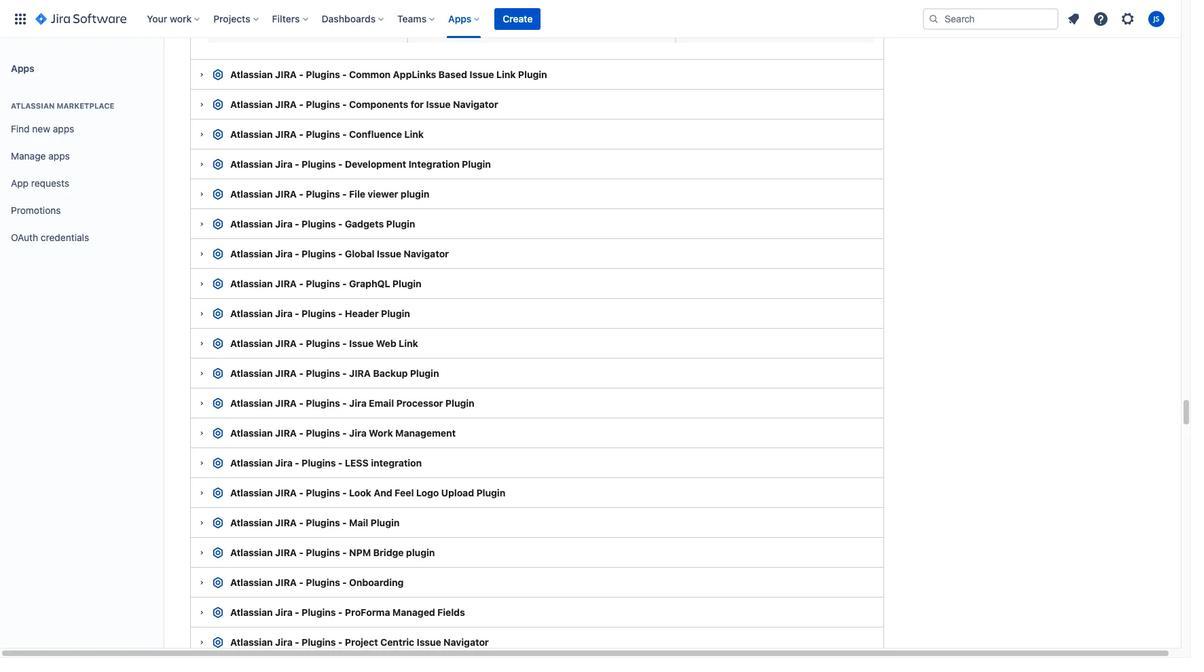Task type: vqa. For each thing, say whether or not it's contained in the screenshot.
Plugins
yes



Task type: describe. For each thing, give the bounding box(es) containing it.
apps inside dropdown button
[[448, 13, 472, 24]]

plugins for atlassian jira - plugins - global issue navigator
[[302, 248, 336, 260]]

find new apps link
[[5, 115, 158, 143]]

oauth credentials link
[[5, 224, 158, 251]]

atlassian marketplace group
[[5, 87, 158, 255]]

header
[[345, 308, 379, 319]]

your
[[147, 13, 167, 24]]

app for app requests
[[11, 177, 29, 189]]

plugins for atlassian jira - plugins - development integration plugin
[[302, 158, 336, 170]]

jira for atlassian jira - plugins - graphql plugin
[[275, 278, 297, 289]]

jira for header
[[275, 308, 293, 319]]

issue right based on the left of the page
[[470, 69, 494, 80]]

2 vertical spatial link
[[399, 338, 418, 349]]

projects
[[213, 13, 250, 24]]

atlassian for atlassian jira - plugins - confluence link
[[230, 128, 273, 140]]

atlassian for atlassian marketplace
[[11, 101, 55, 110]]

atlassian jira - plugins - gadgets plugin
[[230, 218, 415, 230]]

0 vertical spatial apps
[[53, 123, 74, 134]]

app key: com.atlassian.jira.jira-client-analytics-plugin
[[424, 1, 619, 28]]

jira for atlassian jira - plugins - mail plugin
[[275, 517, 297, 529]]

plugins for atlassian jira - plugins - jira email processor plugin
[[306, 397, 340, 409]]

plugin inside app key: com.atlassian.jira.jira-client-analytics-plugin
[[592, 16, 619, 28]]

atlassian jira - plugins - project centric issue navigator
[[230, 637, 489, 648]]

plugins for atlassian jira - plugins - file viewer plugin
[[306, 188, 340, 200]]

app for app key: com.atlassian.jira.jira-client-analytics-plugin
[[424, 1, 440, 11]]

plugins for atlassian jira - plugins - project centric issue navigator
[[302, 637, 336, 648]]

components
[[349, 99, 408, 110]]

manage apps link
[[5, 143, 158, 170]]

jira for project
[[275, 637, 293, 648]]

atlassian jira - plugins - file viewer plugin
[[230, 188, 430, 200]]

atlassian for atlassian jira - plugins - global issue navigator
[[230, 248, 273, 260]]

atlassian jira - plugins - global issue navigator
[[230, 248, 449, 260]]

plugins for atlassian jira - plugins - gadgets plugin
[[302, 218, 336, 230]]

plugins for atlassian jira - plugins - mail plugin
[[306, 517, 340, 529]]

plugins for atlassian jira - plugins - jira work management
[[306, 427, 340, 439]]

upload
[[441, 487, 474, 499]]

atlassian jira - plugins - npm bridge plugin
[[230, 547, 435, 558]]

atlassian jira - plugins - confluence link
[[230, 128, 424, 140]]

atlassian for atlassian jira - plugins - proforma managed fields
[[230, 607, 273, 618]]

less
[[345, 457, 369, 469]]

filters
[[272, 13, 300, 24]]

projects button
[[209, 8, 264, 30]]

atlassian for atlassian jira - plugins - jira email processor plugin
[[230, 397, 273, 409]]

requests
[[31, 177, 69, 189]]

atlassian for atlassian jira - plugins - project centric issue navigator
[[230, 637, 273, 648]]

jira for atlassian jira - plugins - confluence link
[[275, 128, 297, 140]]

managed
[[393, 607, 435, 618]]

sidebar navigation image
[[148, 54, 178, 82]]

atlassian jira - plugins - components for issue navigator
[[230, 99, 498, 110]]

plugin right upload
[[477, 487, 506, 499]]

atlassian jira - plugins - development integration plugin
[[230, 158, 491, 170]]

mail
[[349, 517, 368, 529]]

banner containing your work
[[0, 0, 1181, 38]]

atlassian for atlassian jira - plugins - jira work management
[[230, 427, 273, 439]]

onboarding
[[349, 577, 404, 588]]

com.atlassian.jira.jira-
[[424, 16, 520, 28]]

create button
[[495, 8, 541, 30]]

plugins for atlassian jira - plugins - jira backup plugin
[[306, 368, 340, 379]]

atlassian for atlassian jira - plugins - common applinks based issue link plugin
[[230, 69, 273, 80]]

based
[[439, 69, 467, 80]]

viewer
[[368, 188, 398, 200]]

navigator for centric
[[444, 637, 489, 648]]

find new apps
[[11, 123, 74, 134]]

proforma
[[345, 607, 390, 618]]

jira for atlassian jira - plugins - jira email processor plugin
[[275, 397, 297, 409]]

promotions link
[[5, 197, 158, 224]]

oauth
[[11, 231, 38, 243]]

file
[[349, 188, 365, 200]]

logo
[[416, 487, 439, 499]]

atlassian for atlassian jira - plugins - components for issue navigator
[[230, 99, 273, 110]]

jira for atlassian jira - plugins - jira work management
[[275, 427, 297, 439]]

atlassian marketplace
[[11, 101, 114, 110]]

atlassian for atlassian jira - plugins - file viewer plugin
[[230, 188, 273, 200]]

atlassian jira - plugins - header plugin
[[230, 308, 410, 319]]

your profile and settings image
[[1149, 11, 1165, 27]]

key:
[[442, 1, 459, 11]]

atlassian jira - plugins - jira backup plugin
[[230, 368, 439, 379]]

project
[[345, 637, 378, 648]]

Search field
[[923, 8, 1059, 30]]

atlassian for atlassian jira - plugins - look and feel logo upload plugin
[[230, 487, 273, 499]]

global
[[345, 248, 375, 260]]

look
[[349, 487, 371, 499]]

teams
[[397, 13, 427, 24]]

0 horizontal spatial apps
[[11, 62, 34, 74]]

backup
[[373, 368, 408, 379]]

credentials
[[41, 231, 89, 243]]

atlassian for atlassian jira - plugins - gadgets plugin
[[230, 218, 273, 230]]

fields
[[438, 607, 465, 618]]

plugin up processor
[[410, 368, 439, 379]]

jira for atlassian jira - plugins - file viewer plugin
[[275, 188, 297, 200]]

search image
[[929, 13, 939, 24]]

plugin for atlassian jira - plugins - file viewer plugin
[[401, 188, 430, 200]]

dashboards button
[[318, 8, 389, 30]]

plugin right mail
[[371, 517, 400, 529]]

atlassian for atlassian jira - plugins - header plugin
[[230, 308, 273, 319]]

atlassian jira - plugins - mail plugin
[[230, 517, 400, 529]]

jira for atlassian jira - plugins - look and feel logo upload plugin
[[275, 487, 297, 499]]

confluence
[[349, 128, 402, 140]]

integration
[[371, 457, 422, 469]]

plugin right graphql
[[393, 278, 422, 289]]

your work button
[[143, 8, 205, 30]]

appswitcher icon image
[[12, 11, 29, 27]]



Task type: locate. For each thing, give the bounding box(es) containing it.
atlassian for atlassian jira - plugins - less integration
[[230, 457, 273, 469]]

centric
[[380, 637, 414, 648]]

issue right global
[[377, 248, 401, 260]]

issue left web at bottom
[[349, 338, 374, 349]]

jira
[[275, 158, 293, 170], [275, 218, 293, 230], [275, 248, 293, 260], [275, 308, 293, 319], [349, 397, 367, 409], [349, 427, 367, 439], [275, 457, 293, 469], [275, 607, 293, 618], [275, 637, 293, 648]]

app requests link
[[5, 170, 158, 197]]

plugins left common in the top of the page
[[306, 69, 340, 80]]

filters button
[[268, 8, 314, 30]]

plugins up "atlassian jira - plugins - header plugin"
[[306, 278, 340, 289]]

marketplace
[[57, 101, 114, 110]]

0 vertical spatial plugin
[[592, 16, 619, 28]]

plugins for atlassian jira - plugins - less integration
[[302, 457, 336, 469]]

0 horizontal spatial app
[[11, 177, 29, 189]]

work
[[170, 13, 192, 24]]

plugin
[[592, 16, 619, 28], [401, 188, 430, 200], [406, 547, 435, 558]]

jira for development
[[275, 158, 293, 170]]

atlassian for atlassian jira - plugins - graphql plugin
[[230, 278, 273, 289]]

-
[[299, 69, 304, 80], [342, 69, 347, 80], [299, 99, 304, 110], [342, 99, 347, 110], [299, 128, 304, 140], [342, 128, 347, 140], [295, 158, 299, 170], [338, 158, 343, 170], [299, 188, 304, 200], [342, 188, 347, 200], [295, 218, 299, 230], [338, 218, 343, 230], [295, 248, 299, 260], [338, 248, 343, 260], [299, 278, 304, 289], [342, 278, 347, 289], [295, 308, 299, 319], [338, 308, 343, 319], [299, 338, 304, 349], [342, 338, 347, 349], [299, 368, 304, 379], [342, 368, 347, 379], [299, 397, 304, 409], [342, 397, 347, 409], [299, 427, 304, 439], [342, 427, 347, 439], [295, 457, 299, 469], [338, 457, 343, 469], [299, 487, 304, 499], [342, 487, 347, 499], [299, 517, 304, 529], [342, 517, 347, 529], [299, 547, 304, 558], [342, 547, 347, 558], [299, 577, 304, 588], [342, 577, 347, 588], [295, 607, 299, 618], [338, 607, 343, 618], [295, 637, 299, 648], [338, 637, 343, 648]]

bridge
[[373, 547, 404, 558]]

1 vertical spatial app
[[11, 177, 29, 189]]

atlassian jira - plugins - onboarding
[[230, 577, 404, 588]]

app inside atlassian marketplace 'group'
[[11, 177, 29, 189]]

web
[[376, 338, 397, 349]]

navigator right global
[[404, 248, 449, 260]]

banner
[[0, 0, 1181, 38]]

app requests
[[11, 177, 69, 189]]

plugin right integration
[[462, 158, 491, 170]]

help image
[[1093, 11, 1109, 27]]

dashboards
[[322, 13, 376, 24]]

0 vertical spatial apps
[[448, 13, 472, 24]]

atlassian jira - plugins - jira work management
[[230, 427, 456, 439]]

plugins up atlassian jira - plugins - development integration plugin
[[306, 128, 340, 140]]

apps up the requests
[[48, 150, 70, 161]]

applinks
[[393, 69, 436, 80]]

plugins down atlassian jira - plugins - file viewer plugin
[[302, 218, 336, 230]]

link right based on the left of the page
[[496, 69, 516, 80]]

plugins down atlassian jira - plugins - gadgets plugin on the top left of the page
[[302, 248, 336, 260]]

for
[[411, 99, 424, 110]]

plugins down atlassian jira - plugins - issue web link at the bottom of the page
[[306, 368, 340, 379]]

plugins down 'atlassian jira - plugins - jira backup plugin'
[[306, 397, 340, 409]]

jira for gadgets
[[275, 218, 293, 230]]

atlassian
[[230, 69, 273, 80], [230, 99, 273, 110], [11, 101, 55, 110], [230, 128, 273, 140], [230, 158, 273, 170], [230, 188, 273, 200], [230, 218, 273, 230], [230, 248, 273, 260], [230, 278, 273, 289], [230, 308, 273, 319], [230, 338, 273, 349], [230, 368, 273, 379], [230, 397, 273, 409], [230, 427, 273, 439], [230, 457, 273, 469], [230, 487, 273, 499], [230, 517, 273, 529], [230, 547, 273, 558], [230, 577, 273, 588], [230, 607, 273, 618], [230, 637, 273, 648]]

and
[[374, 487, 392, 499]]

issue
[[470, 69, 494, 80], [426, 99, 451, 110], [377, 248, 401, 260], [349, 338, 374, 349], [417, 637, 441, 648]]

jira for atlassian jira - plugins - issue web link
[[275, 338, 297, 349]]

app inside app key: com.atlassian.jira.jira-client-analytics-plugin
[[424, 1, 440, 11]]

your work
[[147, 13, 192, 24]]

jira for atlassian jira - plugins - npm bridge plugin
[[275, 547, 297, 558]]

plugin down 'viewer'
[[386, 218, 415, 230]]

issue right for
[[426, 99, 451, 110]]

plugins for atlassian jira - plugins - common applinks based issue link plugin
[[306, 69, 340, 80]]

gadgets
[[345, 218, 384, 230]]

atlassian for atlassian jira - plugins - mail plugin
[[230, 517, 273, 529]]

plugins left less
[[302, 457, 336, 469]]

plugins down "atlassian jira - plugins - header plugin"
[[306, 338, 340, 349]]

atlassian jira - plugins - graphql plugin
[[230, 278, 422, 289]]

1 vertical spatial navigator
[[404, 248, 449, 260]]

plugin for atlassian jira - plugins - npm bridge plugin
[[406, 547, 435, 558]]

plugins up atlassian jira - plugins - issue web link at the bottom of the page
[[302, 308, 336, 319]]

app down manage
[[11, 177, 29, 189]]

plugins for atlassian jira - plugins - npm bridge plugin
[[306, 547, 340, 558]]

plugins up atlassian jira - plugins - less integration
[[306, 427, 340, 439]]

plugins up atlassian jira - plugins - confluence link
[[306, 99, 340, 110]]

atlassian for atlassian jira - plugins - onboarding
[[230, 577, 273, 588]]

jira for atlassian jira - plugins - jira backup plugin
[[275, 368, 297, 379]]

apps down appswitcher icon
[[11, 62, 34, 74]]

1 vertical spatial link
[[404, 128, 424, 140]]

plugin up web at bottom
[[381, 308, 410, 319]]

jira software image
[[35, 11, 127, 27], [35, 11, 127, 27]]

jira for atlassian jira - plugins - common applinks based issue link plugin
[[275, 69, 297, 80]]

new
[[32, 123, 50, 134]]

atlassian inside 'group'
[[11, 101, 55, 110]]

navigator down the fields
[[444, 637, 489, 648]]

oauth credentials
[[11, 231, 89, 243]]

navigator down based on the left of the page
[[453, 99, 498, 110]]

email
[[369, 397, 394, 409]]

jira for proforma
[[275, 607, 293, 618]]

settings image
[[1120, 11, 1136, 27]]

plugins for atlassian jira - plugins - graphql plugin
[[306, 278, 340, 289]]

create
[[503, 13, 533, 24]]

plugins down atlassian jira - plugins - onboarding
[[302, 607, 336, 618]]

integration
[[409, 158, 460, 170]]

atlassian jira - plugins - less integration
[[230, 457, 422, 469]]

2 vertical spatial plugin
[[406, 547, 435, 558]]

manage
[[11, 150, 46, 161]]

plugins down atlassian jira - plugins - less integration
[[306, 487, 340, 499]]

apps button
[[444, 8, 485, 30]]

plugins for atlassian jira - plugins - onboarding
[[306, 577, 340, 588]]

0 vertical spatial app
[[424, 1, 440, 11]]

plugins for atlassian jira - plugins - components for issue navigator
[[306, 99, 340, 110]]

1 vertical spatial apps
[[48, 150, 70, 161]]

plugins for atlassian jira - plugins - header plugin
[[302, 308, 336, 319]]

1 horizontal spatial apps
[[448, 13, 472, 24]]

graphql
[[349, 278, 390, 289]]

plugins for atlassian jira - plugins - confluence link
[[306, 128, 340, 140]]

0 vertical spatial link
[[496, 69, 516, 80]]

feel
[[395, 487, 414, 499]]

jira for atlassian jira - plugins - onboarding
[[275, 577, 297, 588]]

navigator
[[453, 99, 498, 110], [404, 248, 449, 260], [444, 637, 489, 648]]

2 vertical spatial navigator
[[444, 637, 489, 648]]

atlassian jira - plugins - issue web link
[[230, 338, 418, 349]]

atlassian jira - plugins - proforma managed fields
[[230, 607, 465, 618]]

apps
[[53, 123, 74, 134], [48, 150, 70, 161]]

plugin down client-
[[518, 69, 547, 80]]

plugins for atlassian jira - plugins - look and feel logo upload plugin
[[306, 487, 340, 499]]

1 vertical spatial plugin
[[401, 188, 430, 200]]

apps right new
[[53, 123, 74, 134]]

notifications image
[[1066, 11, 1082, 27]]

teams button
[[393, 8, 440, 30]]

development
[[345, 158, 406, 170]]

work
[[369, 427, 393, 439]]

link
[[496, 69, 516, 80], [404, 128, 424, 140], [399, 338, 418, 349]]

client-
[[520, 16, 548, 28]]

find
[[11, 123, 30, 134]]

plugin right processor
[[446, 397, 475, 409]]

navigator for for
[[453, 99, 498, 110]]

0 vertical spatial navigator
[[453, 99, 498, 110]]

apps down key:
[[448, 13, 472, 24]]

npm
[[349, 547, 371, 558]]

plugins down atlassian jira - plugins - npm bridge plugin
[[306, 577, 340, 588]]

plugins up atlassian jira - plugins - gadgets plugin on the top left of the page
[[306, 188, 340, 200]]

analytics-
[[548, 16, 592, 28]]

atlassian for atlassian jira - plugins - issue web link
[[230, 338, 273, 349]]

plugins up atlassian jira - plugins - npm bridge plugin
[[306, 517, 340, 529]]

app
[[424, 1, 440, 11], [11, 177, 29, 189]]

common
[[349, 69, 391, 80]]

link down for
[[404, 128, 424, 140]]

atlassian jira - plugins - jira email processor plugin
[[230, 397, 475, 409]]

plugins down atlassian jira - plugins - proforma managed fields at the bottom of the page
[[302, 637, 336, 648]]

plugins
[[306, 69, 340, 80], [306, 99, 340, 110], [306, 128, 340, 140], [302, 158, 336, 170], [306, 188, 340, 200], [302, 218, 336, 230], [302, 248, 336, 260], [306, 278, 340, 289], [302, 308, 336, 319], [306, 338, 340, 349], [306, 368, 340, 379], [306, 397, 340, 409], [306, 427, 340, 439], [302, 457, 336, 469], [306, 487, 340, 499], [306, 517, 340, 529], [306, 547, 340, 558], [306, 577, 340, 588], [302, 607, 336, 618], [302, 637, 336, 648]]

processor
[[396, 397, 443, 409]]

atlassian for atlassian jira - plugins - jira backup plugin
[[230, 368, 273, 379]]

primary element
[[8, 0, 923, 38]]

plugins up atlassian jira - plugins - onboarding
[[306, 547, 340, 558]]

atlassian for atlassian jira - plugins - npm bridge plugin
[[230, 547, 273, 558]]

plugins down atlassian jira - plugins - confluence link
[[302, 158, 336, 170]]

jira for global
[[275, 248, 293, 260]]

promotions
[[11, 204, 61, 216]]

app left key:
[[424, 1, 440, 11]]

plugins for atlassian jira - plugins - proforma managed fields
[[302, 607, 336, 618]]

jira for less
[[275, 457, 293, 469]]

management
[[395, 427, 456, 439]]

atlassian for atlassian jira - plugins - development integration plugin
[[230, 158, 273, 170]]

atlassian jira - plugins - common applinks based issue link plugin
[[230, 69, 547, 80]]

issue right centric
[[417, 637, 441, 648]]

jira
[[275, 69, 297, 80], [275, 99, 297, 110], [275, 128, 297, 140], [275, 188, 297, 200], [275, 278, 297, 289], [275, 338, 297, 349], [275, 368, 297, 379], [349, 368, 371, 379], [275, 397, 297, 409], [275, 427, 297, 439], [275, 487, 297, 499], [275, 517, 297, 529], [275, 547, 297, 558], [275, 577, 297, 588]]

atlassian jira - plugins - look and feel logo upload plugin
[[230, 487, 506, 499]]

plugins for atlassian jira - plugins - issue web link
[[306, 338, 340, 349]]

manage apps
[[11, 150, 70, 161]]

1 vertical spatial apps
[[11, 62, 34, 74]]

link right web at bottom
[[399, 338, 418, 349]]

1 horizontal spatial app
[[424, 1, 440, 11]]

plugin
[[518, 69, 547, 80], [462, 158, 491, 170], [386, 218, 415, 230], [393, 278, 422, 289], [381, 308, 410, 319], [410, 368, 439, 379], [446, 397, 475, 409], [477, 487, 506, 499], [371, 517, 400, 529]]

jira for atlassian jira - plugins - components for issue navigator
[[275, 99, 297, 110]]



